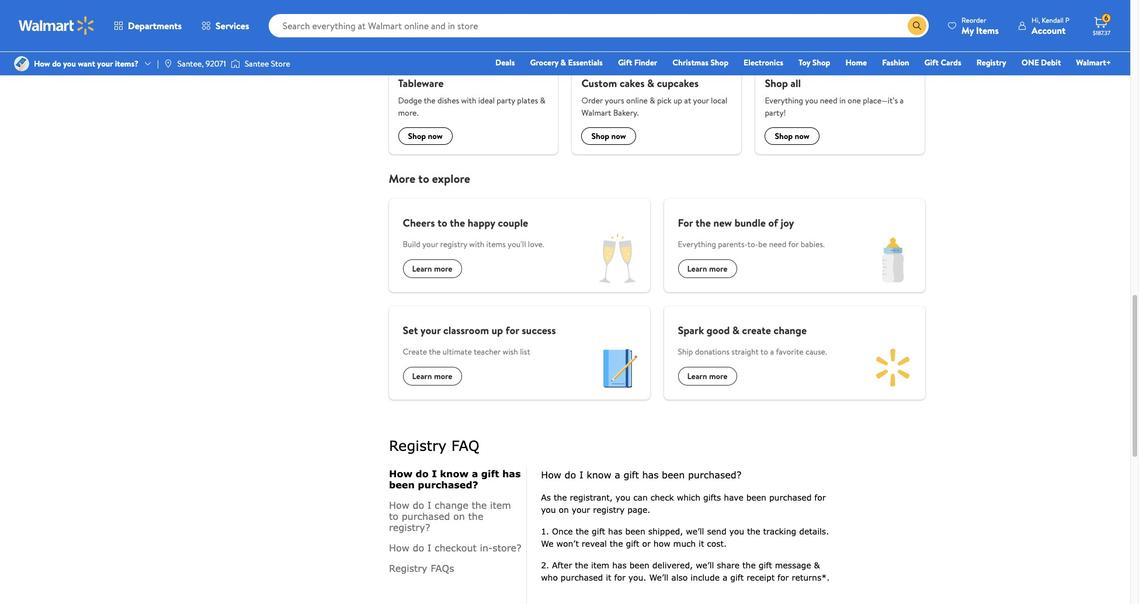 Task type: vqa. For each thing, say whether or not it's contained in the screenshot.


Task type: describe. For each thing, give the bounding box(es) containing it.
the right "create"
[[429, 346, 441, 358]]

pick
[[657, 95, 672, 107]]

plates
[[517, 95, 538, 107]]

items
[[977, 24, 999, 37]]

wish
[[503, 346, 518, 358]]

now for everything
[[795, 131, 810, 142]]

the inside tableware dodge the dishes with ideal party plates & more.
[[424, 95, 436, 107]]

build
[[403, 239, 421, 250]]

your right build
[[423, 239, 438, 250]]

shop inside shop all everything you need in one place—it's a party!
[[765, 76, 788, 91]]

more for your
[[434, 371, 453, 382]]

your right set
[[421, 323, 441, 338]]

shop right christmas at the right
[[711, 57, 729, 68]]

more
[[389, 171, 416, 187]]

more for good
[[709, 371, 728, 382]]

learn for spark
[[688, 371, 707, 382]]

account
[[1032, 24, 1066, 37]]

for the new bundle of joy
[[678, 216, 795, 231]]

cupcakes
[[657, 76, 699, 91]]

& right cakes
[[648, 76, 655, 91]]

items?
[[115, 58, 139, 70]]

create the ultimate teacher wish list
[[403, 346, 531, 358]]

my
[[962, 24, 974, 37]]

teacher
[[474, 346, 501, 358]]

babies.
[[801, 239, 825, 250]]

deals link
[[490, 56, 520, 69]]

need for parents-
[[769, 239, 787, 250]]

create
[[403, 346, 427, 358]]

love.
[[528, 239, 545, 250]]

2 vertical spatial to
[[761, 346, 769, 358]]

success
[[522, 323, 556, 338]]

0 horizontal spatial up
[[492, 323, 503, 338]]

change
[[774, 323, 807, 338]]

cheers to the happy couple. build your registry with items you'll love. learn more. image
[[586, 228, 650, 292]]

gift cards link
[[920, 56, 967, 69]]

cheers
[[403, 216, 435, 231]]

bakery.
[[613, 107, 639, 119]]

custom cakes & cupcakes list item
[[565, 0, 749, 155]]

more for the
[[709, 263, 728, 275]]

order
[[582, 95, 603, 107]]

santee
[[245, 58, 269, 70]]

cakes
[[620, 76, 645, 91]]

be
[[759, 239, 767, 250]]

kendall
[[1042, 15, 1064, 25]]

online
[[627, 95, 648, 107]]

how do you want your items?
[[34, 58, 139, 70]]

shop now for all
[[775, 131, 810, 142]]

ship
[[678, 346, 693, 358]]

to for cheers
[[438, 216, 448, 231]]

shop down party!
[[775, 131, 793, 142]]

more for to
[[434, 263, 453, 275]]

local
[[711, 95, 728, 107]]

yours
[[605, 95, 625, 107]]

ship donations straight to a favorite cause.
[[678, 346, 827, 358]]

toy
[[799, 57, 811, 68]]

more to explore
[[389, 171, 470, 187]]

shop all everything you need in one place—it's a party!
[[765, 76, 904, 119]]

registry link
[[972, 56, 1012, 69]]

store
[[271, 58, 290, 70]]

santee store
[[245, 58, 290, 70]]

want
[[78, 58, 95, 70]]

custom cakes & cupcakes order yours online & pick up at your local walmart bakery.
[[582, 76, 728, 119]]

you inside shop all everything you need in one place—it's a party!
[[806, 95, 818, 107]]

reorder my items
[[962, 15, 999, 37]]

& inside tableware dodge the dishes with ideal party plates & more.
[[540, 95, 546, 107]]

shop now for dodge
[[408, 131, 443, 142]]

cards
[[941, 57, 962, 68]]

christmas shop link
[[668, 56, 734, 69]]

ideal
[[479, 95, 495, 107]]

need for all
[[820, 95, 838, 107]]

favorite
[[776, 346, 804, 358]]

debit
[[1042, 57, 1062, 68]]

home
[[846, 57, 867, 68]]

learn for set
[[412, 371, 432, 382]]

registry
[[977, 57, 1007, 68]]

tableware dodge the dishes with ideal party plates & more.
[[398, 76, 546, 119]]

ultimate
[[443, 346, 472, 358]]

for the new bundle of joy. everything parents-to-be need for babies. learn more. image
[[861, 228, 925, 292]]

services
[[216, 19, 249, 32]]

0 horizontal spatial for
[[506, 323, 519, 338]]

custom
[[582, 76, 617, 91]]

now for &
[[612, 131, 626, 142]]

christmas
[[673, 57, 709, 68]]

one debit
[[1022, 57, 1062, 68]]

one debit link
[[1017, 56, 1067, 69]]

fashion link
[[877, 56, 915, 69]]

items
[[487, 239, 506, 250]]

gift cards
[[925, 57, 962, 68]]

reorder
[[962, 15, 987, 25]]

0 horizontal spatial everything
[[678, 239, 717, 250]]

shop inside "custom cakes & cupcakes" 'list item'
[[592, 131, 610, 142]]

learn more for good
[[688, 371, 728, 382]]

gift finder
[[618, 57, 658, 68]]

everything parents-to-be need for babies.
[[678, 239, 825, 250]]

shop right toy
[[813, 57, 831, 68]]

gift for gift finder
[[618, 57, 633, 68]]

walmart
[[582, 107, 612, 119]]

Walmart Site-Wide search field
[[269, 14, 929, 37]]



Task type: locate. For each thing, give the bounding box(es) containing it.
explore
[[432, 171, 470, 187]]

0 vertical spatial you
[[63, 58, 76, 70]]

set
[[403, 323, 418, 338]]

to right more
[[419, 171, 429, 187]]

for
[[789, 239, 799, 250], [506, 323, 519, 338]]

bundle
[[735, 216, 766, 231]]

 image right |
[[164, 59, 173, 68]]

1 horizontal spatial you
[[806, 95, 818, 107]]

essentials
[[568, 57, 603, 68]]

0 horizontal spatial a
[[771, 346, 774, 358]]

1 vertical spatial you
[[806, 95, 818, 107]]

list
[[520, 346, 531, 358]]

now down 'dishes' on the top of page
[[428, 131, 443, 142]]

to right cheers
[[438, 216, 448, 231]]

learn more down "create"
[[412, 371, 453, 382]]

santee, 92071
[[178, 58, 226, 70]]

learn down ship on the bottom
[[688, 371, 707, 382]]

parents-
[[718, 239, 748, 250]]

of
[[769, 216, 779, 231]]

learn more
[[412, 263, 453, 275], [688, 263, 728, 275], [412, 371, 453, 382], [688, 371, 728, 382]]

1 horizontal spatial a
[[900, 95, 904, 107]]

search icon image
[[913, 21, 922, 30]]

the up registry
[[450, 216, 465, 231]]

a left the favorite
[[771, 346, 774, 358]]

& left pick
[[650, 95, 655, 107]]

learn more button
[[403, 260, 462, 278], [678, 260, 737, 278], [403, 367, 462, 386], [678, 367, 737, 386]]

new
[[714, 216, 732, 231]]

the right for
[[696, 216, 711, 231]]

registry
[[440, 239, 468, 250]]

spark
[[678, 323, 704, 338]]

your inside custom cakes & cupcakes order yours online & pick up at your local walmart bakery.
[[693, 95, 709, 107]]

1 vertical spatial with
[[470, 239, 485, 250]]

hi, kendall p account
[[1032, 15, 1070, 37]]

gift left cards
[[925, 57, 939, 68]]

1 vertical spatial a
[[771, 346, 774, 358]]

learn for for
[[688, 263, 707, 275]]

tableware list item
[[382, 0, 565, 155]]

learn for cheers
[[412, 263, 432, 275]]

shop down more.
[[408, 131, 426, 142]]

spark good & create change. ship donations straight to a favorite cause. learn more. image
[[861, 336, 925, 400]]

shop inside tableware list item
[[408, 131, 426, 142]]

1 gift from the left
[[618, 57, 633, 68]]

home link
[[841, 56, 873, 69]]

joy
[[781, 216, 795, 231]]

cause.
[[806, 346, 827, 358]]

need
[[820, 95, 838, 107], [769, 239, 787, 250]]

1 horizontal spatial up
[[674, 95, 683, 107]]

set your classroom up for success. create the ultimate teacher wish list. learn more. image
[[586, 336, 650, 400]]

0 vertical spatial for
[[789, 239, 799, 250]]

need right the be
[[769, 239, 787, 250]]

more down registry
[[434, 263, 453, 275]]

0 horizontal spatial need
[[769, 239, 787, 250]]

do
[[52, 58, 61, 70]]

walmart+ link
[[1071, 56, 1117, 69]]

with left items
[[470, 239, 485, 250]]

1 horizontal spatial  image
[[231, 58, 240, 70]]

you'll
[[508, 239, 526, 250]]

shop now inside shop all list item
[[775, 131, 810, 142]]

|
[[157, 58, 159, 70]]

& right plates
[[540, 95, 546, 107]]

tableware
[[398, 76, 444, 91]]

one
[[848, 95, 861, 107]]

2 horizontal spatial shop now
[[775, 131, 810, 142]]

1 horizontal spatial gift
[[925, 57, 939, 68]]

learn
[[412, 263, 432, 275], [688, 263, 707, 275], [412, 371, 432, 382], [688, 371, 707, 382]]

shop now inside "custom cakes & cupcakes" 'list item'
[[592, 131, 626, 142]]

the left 'dishes' on the top of page
[[424, 95, 436, 107]]

 image for santee, 92071
[[164, 59, 173, 68]]

walmart image
[[19, 16, 95, 35]]

learn more down parents-
[[688, 263, 728, 275]]

1 vertical spatial everything
[[678, 239, 717, 250]]

gift left 'finder'
[[618, 57, 633, 68]]

now inside "custom cakes & cupcakes" 'list item'
[[612, 131, 626, 142]]

dodge
[[398, 95, 422, 107]]

learn more button down build
[[403, 260, 462, 278]]

1 shop now from the left
[[408, 131, 443, 142]]

create
[[742, 323, 772, 338]]

1 horizontal spatial everything
[[765, 95, 804, 107]]

0 horizontal spatial to
[[419, 171, 429, 187]]

to
[[419, 171, 429, 187], [438, 216, 448, 231], [761, 346, 769, 358]]

party
[[497, 95, 515, 107]]

learn more for the
[[688, 263, 728, 275]]

learn more button for to
[[403, 260, 462, 278]]

& right grocery
[[561, 57, 566, 68]]

learn more button for good
[[678, 367, 737, 386]]

1 horizontal spatial to
[[438, 216, 448, 231]]

list containing tableware
[[382, 0, 932, 155]]

1 now from the left
[[428, 131, 443, 142]]

shop left the all
[[765, 76, 788, 91]]

grocery
[[530, 57, 559, 68]]

your right 'want'
[[97, 58, 113, 70]]

learn more button down donations on the right bottom of the page
[[678, 367, 737, 386]]

christmas shop
[[673, 57, 729, 68]]

now inside shop all list item
[[795, 131, 810, 142]]

2 gift from the left
[[925, 57, 939, 68]]

learn down "create"
[[412, 371, 432, 382]]

you right do
[[63, 58, 76, 70]]

learn more for your
[[412, 371, 453, 382]]

learn down build
[[412, 263, 432, 275]]

& right good
[[733, 323, 740, 338]]

2 now from the left
[[612, 131, 626, 142]]

gift finder link
[[613, 56, 663, 69]]

more down parents-
[[709, 263, 728, 275]]

a
[[900, 95, 904, 107], [771, 346, 774, 358]]

2 horizontal spatial now
[[795, 131, 810, 142]]

party!
[[765, 107, 786, 119]]

up
[[674, 95, 683, 107], [492, 323, 503, 338]]

up left at
[[674, 95, 683, 107]]

0 vertical spatial to
[[419, 171, 429, 187]]

everything up party!
[[765, 95, 804, 107]]

place—it's
[[863, 95, 898, 107]]

now inside tableware list item
[[428, 131, 443, 142]]

Search search field
[[269, 14, 929, 37]]

0 vertical spatial everything
[[765, 95, 804, 107]]

to for more
[[419, 171, 429, 187]]

shop now for cakes
[[592, 131, 626, 142]]

departments button
[[104, 12, 192, 40]]

for up wish
[[506, 323, 519, 338]]

donations
[[695, 346, 730, 358]]

3 now from the left
[[795, 131, 810, 142]]

more down donations on the right bottom of the page
[[709, 371, 728, 382]]

learn more button down parents-
[[678, 260, 737, 278]]

a inside shop all everything you need in one place—it's a party!
[[900, 95, 904, 107]]

fashion
[[883, 57, 910, 68]]

shop now down more.
[[408, 131, 443, 142]]

build your registry with items you'll love.
[[403, 239, 545, 250]]

you left in
[[806, 95, 818, 107]]

 image
[[14, 56, 29, 71]]

set your classroom up for success
[[403, 323, 556, 338]]

shop now down party!
[[775, 131, 810, 142]]

0 horizontal spatial  image
[[164, 59, 173, 68]]

for left babies.
[[789, 239, 799, 250]]

0 vertical spatial need
[[820, 95, 838, 107]]

3 shop now from the left
[[775, 131, 810, 142]]

now down shop all everything you need in one place—it's a party!
[[795, 131, 810, 142]]

the
[[424, 95, 436, 107], [450, 216, 465, 231], [696, 216, 711, 231], [429, 346, 441, 358]]

0 vertical spatial with
[[461, 95, 477, 107]]

departments
[[128, 19, 182, 32]]

0 horizontal spatial shop now
[[408, 131, 443, 142]]

at
[[685, 95, 692, 107]]

need left in
[[820, 95, 838, 107]]

for
[[678, 216, 693, 231]]

learn more down build
[[412, 263, 453, 275]]

learn more button for the
[[678, 260, 737, 278]]

up inside custom cakes & cupcakes order yours online & pick up at your local walmart bakery.
[[674, 95, 683, 107]]

shop now inside tableware list item
[[408, 131, 443, 142]]

6 $187.37
[[1093, 13, 1111, 37]]

0 horizontal spatial now
[[428, 131, 443, 142]]

couple
[[498, 216, 528, 231]]

a right place—it's
[[900, 95, 904, 107]]

1 vertical spatial up
[[492, 323, 503, 338]]

walmart+
[[1077, 57, 1112, 68]]

1 vertical spatial to
[[438, 216, 448, 231]]

shop down walmart
[[592, 131, 610, 142]]

0 horizontal spatial you
[[63, 58, 76, 70]]

2 shop now from the left
[[592, 131, 626, 142]]

gift for gift cards
[[925, 57, 939, 68]]

1 horizontal spatial need
[[820, 95, 838, 107]]

grocery & essentials
[[530, 57, 603, 68]]

services button
[[192, 12, 259, 40]]

1 horizontal spatial now
[[612, 131, 626, 142]]

need inside shop all everything you need in one place—it's a party!
[[820, 95, 838, 107]]

learn down for
[[688, 263, 707, 275]]

list
[[382, 0, 932, 155]]

shop all list item
[[749, 0, 932, 155]]

classroom
[[444, 323, 489, 338]]

everything down for
[[678, 239, 717, 250]]

now for the
[[428, 131, 443, 142]]

learn more for to
[[412, 263, 453, 275]]

6
[[1105, 13, 1109, 23]]

your right at
[[693, 95, 709, 107]]

electronics link
[[739, 56, 789, 69]]

0 vertical spatial a
[[900, 95, 904, 107]]

finder
[[635, 57, 658, 68]]

1 horizontal spatial for
[[789, 239, 799, 250]]

with inside tableware dodge the dishes with ideal party plates & more.
[[461, 95, 477, 107]]

0 vertical spatial up
[[674, 95, 683, 107]]

learn more button down "create"
[[403, 367, 462, 386]]

more.
[[398, 107, 419, 119]]

to-
[[748, 239, 759, 250]]

deals
[[496, 57, 515, 68]]

 image for santee store
[[231, 58, 240, 70]]

with left ideal
[[461, 95, 477, 107]]

shop
[[711, 57, 729, 68], [813, 57, 831, 68], [765, 76, 788, 91], [408, 131, 426, 142], [592, 131, 610, 142], [775, 131, 793, 142]]

straight
[[732, 346, 759, 358]]

 image
[[231, 58, 240, 70], [164, 59, 173, 68]]

1 vertical spatial for
[[506, 323, 519, 338]]

 image right the 92071
[[231, 58, 240, 70]]

0 horizontal spatial gift
[[618, 57, 633, 68]]

everything inside shop all everything you need in one place—it's a party!
[[765, 95, 804, 107]]

santee,
[[178, 58, 204, 70]]

1 horizontal spatial shop now
[[592, 131, 626, 142]]

learn more down donations on the right bottom of the page
[[688, 371, 728, 382]]

more down ultimate
[[434, 371, 453, 382]]

shop now down walmart
[[592, 131, 626, 142]]

electronics
[[744, 57, 784, 68]]

now down bakery.
[[612, 131, 626, 142]]

to right straight at the bottom right of page
[[761, 346, 769, 358]]

up up teacher
[[492, 323, 503, 338]]

gift
[[618, 57, 633, 68], [925, 57, 939, 68]]

1 vertical spatial need
[[769, 239, 787, 250]]

grocery & essentials link
[[525, 56, 608, 69]]

2 horizontal spatial to
[[761, 346, 769, 358]]

hi,
[[1032, 15, 1041, 25]]

one
[[1022, 57, 1040, 68]]

learn more button for your
[[403, 367, 462, 386]]



